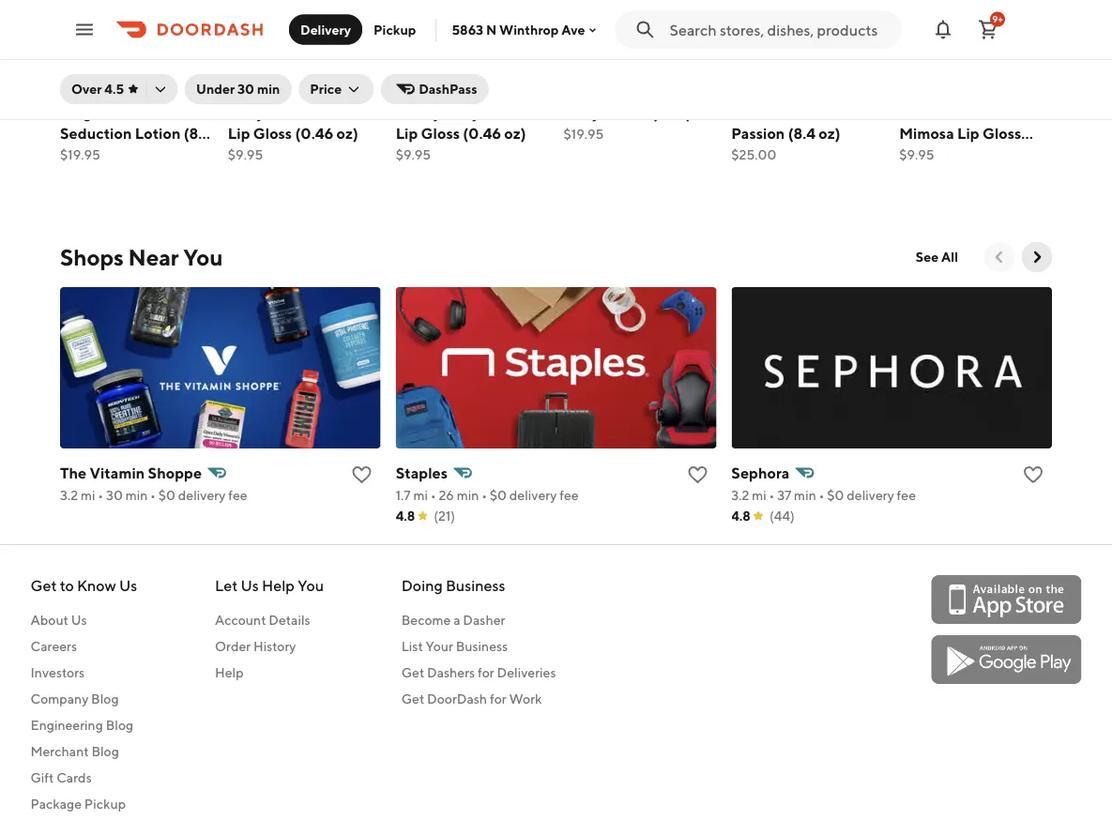Task type: describe. For each thing, give the bounding box(es) containing it.
over 4.5
[[71, 81, 124, 97]]

1 add from the left
[[172, 47, 198, 63]]

lotion for pink warm & cozy body lotion (8 oz) $19.95
[[604, 104, 649, 121]]

oz) inside 'victoria's secret juicy melon flavored lip gloss (0.46 oz) $9.95'
[[337, 124, 359, 142]]

pink warm & cozy body lotion (8 oz) $19.95
[[564, 83, 692, 142]]

&
[[644, 83, 654, 101]]

37
[[778, 488, 792, 503]]

(0.46 for baby
[[463, 124, 502, 142]]

under 30 min button
[[185, 74, 291, 104]]

(8 for pure
[[184, 124, 199, 142]]

open menu image
[[73, 18, 96, 41]]

min for the vitamin shoppe
[[126, 488, 148, 503]]

over
[[71, 81, 102, 97]]

your
[[426, 639, 454, 655]]

help link
[[215, 664, 324, 683]]

become
[[402, 613, 451, 628]]

over 4.5 button
[[60, 74, 178, 104]]

0 horizontal spatial $19.95
[[60, 147, 100, 162]]

price button
[[299, 74, 374, 104]]

account
[[215, 613, 266, 628]]

4.8 for sephora
[[732, 509, 751, 524]]

pickup button
[[363, 15, 428, 45]]

pickup inside package pickup link
[[84, 797, 126, 812]]

know
[[77, 577, 116, 595]]

pickup inside pickup button
[[374, 22, 416, 37]]

careers
[[31, 639, 77, 655]]

26
[[439, 488, 454, 503]]

(44)
[[770, 509, 795, 524]]

victoria's secret flavored pink mimosa lip gloss (0.46 oz)
[[900, 83, 1022, 163]]

victoria's for fragrance
[[60, 83, 125, 101]]

min for sephora
[[795, 488, 817, 503]]

dasher
[[463, 613, 506, 628]]

us for about us
[[71, 613, 87, 628]]

$9.95 for victoria's secret juicy melon flavored lip gloss (0.46 oz)
[[228, 147, 263, 162]]

1 • from the left
[[98, 488, 103, 503]]

9+
[[993, 14, 1004, 24]]

fee for staples
[[560, 488, 579, 503]]

mi for staples
[[414, 488, 428, 503]]

0 items, open order cart image
[[978, 18, 1000, 41]]

see all link
[[905, 242, 970, 272]]

history
[[254, 639, 296, 655]]

about us link
[[31, 611, 137, 630]]

order history link
[[215, 638, 324, 657]]

victoria's secret fragrance pure seduction lotion (8 oz) image
[[60, 0, 213, 74]]

melon
[[268, 104, 312, 121]]

help inside help link
[[215, 665, 244, 681]]

near
[[128, 244, 179, 270]]

ave
[[562, 22, 586, 37]]

dashpass
[[419, 81, 478, 97]]

work
[[510, 692, 542, 707]]

5863 n winthrop ave
[[452, 22, 586, 37]]

staples
[[396, 464, 448, 482]]

for for doordash
[[490, 692, 507, 707]]

mi for sephora
[[753, 488, 767, 503]]

$19.95 inside pink warm & cozy body lotion (8 oz) $19.95
[[564, 126, 604, 142]]

list your business link
[[402, 638, 556, 657]]

pure
[[134, 104, 168, 121]]

let
[[215, 577, 238, 595]]

click to add this store to your saved list image for sephora
[[1023, 464, 1045, 487]]

secret for melon
[[296, 83, 342, 101]]

account details link
[[215, 611, 324, 630]]

6 • from the left
[[820, 488, 825, 503]]

oz) inside fine fragrance lotion bombshell passion (8.4 oz) $25.00
[[819, 124, 841, 142]]

1.7 mi • 26 min • $​0 delivery fee
[[396, 488, 579, 503]]

become a dasher
[[402, 613, 506, 628]]

doing business
[[402, 577, 506, 595]]

click to add this store to your saved list image
[[351, 464, 373, 487]]

body
[[564, 104, 600, 121]]

victoria's for flavored
[[900, 83, 965, 101]]

1.7
[[396, 488, 411, 503]]

lip for victoria's secret candy baby flavored lip gloss (0.46 oz)
[[396, 124, 418, 142]]

blog for engineering blog
[[106, 718, 133, 734]]

add for victoria's secret juicy melon flavored lip gloss (0.46 oz)
[[340, 47, 366, 63]]

lip for victoria's secret juicy melon flavored lip gloss (0.46 oz)
[[228, 124, 250, 142]]

shops
[[60, 244, 124, 270]]

$25.00
[[732, 147, 777, 162]]

list your business
[[402, 639, 508, 655]]

cozy
[[657, 83, 692, 101]]

winthrop
[[500, 22, 559, 37]]

deliveries
[[497, 665, 556, 681]]

flavored for melon
[[315, 104, 377, 121]]

add for victoria's secret candy baby flavored lip gloss (0.46 oz)
[[508, 47, 534, 63]]

victoria's for juicy
[[228, 83, 293, 101]]

next button of carousel image
[[1028, 248, 1047, 267]]

about
[[31, 613, 68, 628]]

order history
[[215, 639, 296, 655]]

the
[[60, 464, 87, 482]]

list
[[402, 639, 423, 655]]

shops near you
[[60, 244, 223, 270]]

3 • from the left
[[431, 488, 436, 503]]

click to add this store to your saved list image for staples
[[687, 464, 709, 487]]

for for dashers
[[478, 665, 495, 681]]

candy
[[396, 104, 441, 121]]

get to know us
[[31, 577, 137, 595]]

all
[[942, 249, 959, 265]]

dashers
[[427, 665, 475, 681]]

get for get doordash for work
[[402, 692, 425, 707]]

under
[[196, 81, 235, 97]]

mi for the vitamin shoppe
[[81, 488, 95, 503]]

(21)
[[434, 509, 456, 524]]

flavored inside victoria's secret flavored pink mimosa lip gloss (0.46 oz)
[[900, 104, 962, 121]]

sephora
[[732, 464, 790, 482]]

4 add from the left
[[676, 47, 702, 63]]

get dashers for deliveries link
[[402, 664, 556, 683]]

package pickup link
[[31, 796, 137, 814]]

become a dasher link
[[402, 611, 556, 630]]

lip inside victoria's secret flavored pink mimosa lip gloss (0.46 oz)
[[958, 124, 980, 142]]

get dashers for deliveries
[[402, 665, 556, 681]]

victoria's for candy
[[396, 83, 461, 101]]

4.5
[[105, 81, 124, 97]]

2 • from the left
[[150, 488, 156, 503]]

$​0 for sephora
[[828, 488, 845, 503]]

cards
[[57, 771, 92, 786]]

Store search: begin typing to search for stores available on DoorDash text field
[[670, 19, 891, 40]]



Task type: locate. For each thing, give the bounding box(es) containing it.
0 horizontal spatial (0.46
[[295, 124, 334, 142]]

lotion
[[604, 104, 649, 121], [732, 104, 778, 121], [135, 124, 181, 142]]

oz)
[[670, 104, 692, 121], [337, 124, 359, 142], [505, 124, 527, 142], [819, 124, 841, 142], [60, 145, 82, 163], [941, 145, 963, 163]]

(0.46 inside 'victoria's secret juicy melon flavored lip gloss (0.46 oz) $9.95'
[[295, 124, 334, 142]]

add up cozy
[[676, 47, 702, 63]]

lip inside victoria's secret candy baby flavored lip gloss (0.46 oz) $9.95
[[396, 124, 418, 142]]

victoria's secret fragrance pure seduction lotion (8 oz)
[[60, 83, 199, 163]]

(0.46 down melon
[[295, 124, 334, 142]]

click to add this store to your saved list image
[[687, 464, 709, 487], [1023, 464, 1045, 487]]

2 horizontal spatial lotion
[[732, 104, 778, 121]]

4 • from the left
[[482, 488, 487, 503]]

0 vertical spatial get
[[31, 577, 57, 595]]

0 vertical spatial blog
[[91, 692, 119, 707]]

4.8 down 1.7
[[396, 509, 415, 524]]

2 vertical spatial get
[[402, 692, 425, 707]]

0 vertical spatial pickup
[[374, 22, 416, 37]]

gloss for pink
[[983, 124, 1022, 142]]

2 delivery from the left
[[510, 488, 557, 503]]

0 vertical spatial pink
[[564, 83, 595, 101]]

fragrance up the bombshell at right
[[766, 83, 837, 101]]

0 horizontal spatial 3.2
[[60, 488, 78, 503]]

2 $​0 from the left
[[490, 488, 507, 503]]

0 horizontal spatial fee
[[228, 488, 248, 503]]

flavored right baby
[[483, 104, 545, 121]]

1 vertical spatial business
[[456, 639, 508, 655]]

1 lip from the left
[[228, 124, 250, 142]]

blog down company blog link
[[106, 718, 133, 734]]

engineering blog link
[[31, 717, 137, 735]]

pink up body
[[564, 83, 595, 101]]

2 vertical spatial blog
[[91, 744, 119, 760]]

flavored
[[315, 104, 377, 121], [483, 104, 545, 121], [900, 104, 962, 121]]

gloss inside 'victoria's secret juicy melon flavored lip gloss (0.46 oz) $9.95'
[[253, 124, 292, 142]]

secret inside 'victoria's secret juicy melon flavored lip gloss (0.46 oz) $9.95'
[[296, 83, 342, 101]]

0 horizontal spatial delivery
[[178, 488, 226, 503]]

1 vertical spatial help
[[215, 665, 244, 681]]

oz) inside pink warm & cozy body lotion (8 oz) $19.95
[[670, 104, 692, 121]]

9+ button
[[970, 11, 1008, 48]]

help up account details link
[[262, 577, 295, 595]]

delivery right 37
[[847, 488, 895, 503]]

add up under
[[172, 47, 198, 63]]

3 mi from the left
[[753, 488, 767, 503]]

0 horizontal spatial $9.95
[[228, 147, 263, 162]]

gift cards link
[[31, 769, 137, 788]]

pink inside pink warm & cozy body lotion (8 oz) $19.95
[[564, 83, 595, 101]]

us up careers 'link'
[[71, 613, 87, 628]]

1 horizontal spatial 30
[[238, 81, 255, 97]]

1 horizontal spatial mi
[[414, 488, 428, 503]]

gift
[[31, 771, 54, 786]]

0 vertical spatial 30
[[238, 81, 255, 97]]

1 fee from the left
[[228, 488, 248, 503]]

lotion inside pink warm & cozy body lotion (8 oz) $19.95
[[604, 104, 649, 121]]

3 victoria's from the left
[[396, 83, 461, 101]]

victoria's inside victoria's secret flavored pink mimosa lip gloss (0.46 oz)
[[900, 83, 965, 101]]

1 vertical spatial 30
[[106, 488, 123, 503]]

1 secret from the left
[[128, 83, 174, 101]]

2 3.2 from the left
[[732, 488, 750, 503]]

a
[[454, 613, 461, 628]]

5863 n winthrop ave button
[[452, 22, 601, 37]]

lip
[[228, 124, 250, 142], [396, 124, 418, 142], [958, 124, 980, 142]]

1 horizontal spatial $9.95
[[396, 147, 431, 162]]

gloss right mimosa in the top right of the page
[[983, 124, 1022, 142]]

1 $​0 from the left
[[159, 488, 176, 503]]

lip down candy
[[396, 124, 418, 142]]

$9.95 inside 'victoria's secret juicy melon flavored lip gloss (0.46 oz) $9.95'
[[228, 147, 263, 162]]

0 horizontal spatial lip
[[228, 124, 250, 142]]

company
[[31, 692, 89, 707]]

secret
[[128, 83, 174, 101], [296, 83, 342, 101], [464, 83, 510, 101], [968, 83, 1014, 101]]

min down the vitamin shoppe
[[126, 488, 148, 503]]

blog
[[91, 692, 119, 707], [106, 718, 133, 734], [91, 744, 119, 760]]

delivery right the 26 in the bottom of the page
[[510, 488, 557, 503]]

(0.46 inside victoria's secret candy baby flavored lip gloss (0.46 oz) $9.95
[[463, 124, 502, 142]]

you right near
[[183, 244, 223, 270]]

3 lip from the left
[[958, 124, 980, 142]]

secret for pure
[[128, 83, 174, 101]]

add
[[172, 47, 198, 63], [340, 47, 366, 63], [508, 47, 534, 63], [676, 47, 702, 63], [844, 47, 870, 63], [1012, 47, 1038, 63]]

mi right 1.7
[[414, 488, 428, 503]]

$9.95 down candy
[[396, 147, 431, 162]]

1 click to add this store to your saved list image from the left
[[687, 464, 709, 487]]

6 add from the left
[[1012, 47, 1038, 63]]

0 horizontal spatial fragrance
[[60, 104, 131, 121]]

delivery button
[[289, 15, 363, 45]]

lip inside 'victoria's secret juicy melon flavored lip gloss (0.46 oz) $9.95'
[[228, 124, 250, 142]]

2 add from the left
[[340, 47, 366, 63]]

3 gloss from the left
[[983, 124, 1022, 142]]

get
[[31, 577, 57, 595], [402, 665, 425, 681], [402, 692, 425, 707]]

0 horizontal spatial lotion
[[135, 124, 181, 142]]

0 horizontal spatial mi
[[81, 488, 95, 503]]

1 horizontal spatial us
[[119, 577, 137, 595]]

engineering blog
[[31, 718, 133, 734]]

2 victoria's from the left
[[228, 83, 293, 101]]

3.2 for the vitamin shoppe
[[60, 488, 78, 503]]

• down shoppe
[[150, 488, 156, 503]]

account details
[[215, 613, 311, 628]]

$​0 for the vitamin shoppe
[[159, 488, 176, 503]]

let us help you
[[215, 577, 324, 595]]

seduction
[[60, 124, 132, 142]]

1 vertical spatial get
[[402, 665, 425, 681]]

secret inside the victoria's secret fragrance pure seduction lotion (8 oz)
[[128, 83, 174, 101]]

2 horizontal spatial $9.95
[[900, 147, 935, 162]]

0 vertical spatial you
[[183, 244, 223, 270]]

0 horizontal spatial help
[[215, 665, 244, 681]]

flavored inside 'victoria's secret juicy melon flavored lip gloss (0.46 oz) $9.95'
[[315, 104, 377, 121]]

1 horizontal spatial 3.2
[[732, 488, 750, 503]]

lotion inside fine fragrance lotion bombshell passion (8.4 oz) $25.00
[[732, 104, 778, 121]]

for down list your business link
[[478, 665, 495, 681]]

delivery
[[178, 488, 226, 503], [510, 488, 557, 503], [847, 488, 895, 503]]

investors
[[31, 665, 85, 681]]

oz) inside the victoria's secret fragrance pure seduction lotion (8 oz)
[[60, 145, 82, 163]]

2 $9.95 from the left
[[396, 147, 431, 162]]

2 horizontal spatial us
[[241, 577, 259, 595]]

3 secret from the left
[[464, 83, 510, 101]]

(0.46 down mimosa in the top right of the page
[[900, 145, 938, 163]]

lotion down pure
[[135, 124, 181, 142]]

1 horizontal spatial gloss
[[421, 124, 460, 142]]

get left doordash
[[402, 692, 425, 707]]

us right let
[[241, 577, 259, 595]]

shoppe
[[148, 464, 202, 482]]

1 vertical spatial pickup
[[84, 797, 126, 812]]

(0.46 for pink
[[900, 145, 938, 163]]

gloss inside victoria's secret flavored pink mimosa lip gloss (0.46 oz)
[[983, 124, 1022, 142]]

details
[[269, 613, 311, 628]]

3.2 down the
[[60, 488, 78, 503]]

lotion inside the victoria's secret fragrance pure seduction lotion (8 oz)
[[135, 124, 181, 142]]

2 4.8 from the left
[[732, 509, 751, 524]]

(0.46 inside victoria's secret flavored pink mimosa lip gloss (0.46 oz)
[[900, 145, 938, 163]]

order
[[215, 639, 251, 655]]

5 • from the left
[[770, 488, 775, 503]]

secret up melon
[[296, 83, 342, 101]]

lip right mimosa in the top right of the page
[[958, 124, 980, 142]]

careers link
[[31, 638, 137, 657]]

1 victoria's from the left
[[60, 83, 125, 101]]

(8 inside pink warm & cozy body lotion (8 oz) $19.95
[[652, 104, 667, 121]]

mi down sephora
[[753, 488, 767, 503]]

victoria's inside the victoria's secret fragrance pure seduction lotion (8 oz)
[[60, 83, 125, 101]]

secret up pure
[[128, 83, 174, 101]]

shops near you link
[[60, 242, 223, 272]]

add right 9+ button
[[1012, 47, 1038, 63]]

(8 inside the victoria's secret fragrance pure seduction lotion (8 oz)
[[184, 124, 199, 142]]

the vitamin shoppe
[[60, 464, 202, 482]]

delivery down shoppe
[[178, 488, 226, 503]]

merchant blog link
[[31, 743, 137, 762]]

• left the 26 in the bottom of the page
[[431, 488, 436, 503]]

1 horizontal spatial you
[[298, 577, 324, 595]]

vitamin
[[90, 464, 145, 482]]

blog for merchant blog
[[91, 744, 119, 760]]

1 horizontal spatial pickup
[[374, 22, 416, 37]]

secret inside victoria's secret flavored pink mimosa lip gloss (0.46 oz)
[[968, 83, 1014, 101]]

1 horizontal spatial help
[[262, 577, 295, 595]]

$9.95 for victoria's secret candy baby flavored lip gloss (0.46 oz)
[[396, 147, 431, 162]]

mimosa
[[900, 124, 955, 142]]

2 flavored from the left
[[483, 104, 545, 121]]

us right know on the bottom of the page
[[119, 577, 137, 595]]

company blog link
[[31, 690, 137, 709]]

0 horizontal spatial 4.8
[[396, 509, 415, 524]]

delivery for the vitamin shoppe
[[178, 488, 226, 503]]

company blog
[[31, 692, 119, 707]]

pink
[[564, 83, 595, 101], [965, 104, 996, 121]]

2 lip from the left
[[396, 124, 418, 142]]

3 $9.95 from the left
[[900, 147, 935, 162]]

$​0 for staples
[[490, 488, 507, 503]]

$​0
[[159, 488, 176, 503], [490, 488, 507, 503], [828, 488, 845, 503]]

0 horizontal spatial pink
[[564, 83, 595, 101]]

1 flavored from the left
[[315, 104, 377, 121]]

pink inside victoria's secret flavored pink mimosa lip gloss (0.46 oz)
[[965, 104, 996, 121]]

3 delivery from the left
[[847, 488, 895, 503]]

for left work
[[490, 692, 507, 707]]

min right the 26 in the bottom of the page
[[457, 488, 479, 503]]

secret for baby
[[464, 83, 510, 101]]

delivery for sephora
[[847, 488, 895, 503]]

investors link
[[31, 664, 137, 683]]

1 horizontal spatial pink
[[965, 104, 996, 121]]

0 vertical spatial fragrance
[[766, 83, 837, 101]]

secret up baby
[[464, 83, 510, 101]]

3 add from the left
[[508, 47, 534, 63]]

you inside "link"
[[183, 244, 223, 270]]

1 $9.95 from the left
[[228, 147, 263, 162]]

1 vertical spatial (8
[[184, 124, 199, 142]]

juicy
[[228, 104, 265, 121]]

pickup down gift cards link
[[84, 797, 126, 812]]

0 horizontal spatial you
[[183, 244, 223, 270]]

previous button of carousel image
[[991, 248, 1010, 267]]

1 vertical spatial you
[[298, 577, 324, 595]]

price
[[310, 81, 342, 97]]

fee for the vitamin shoppe
[[228, 488, 248, 503]]

add for fine fragrance lotion bombshell passion (8.4 oz)
[[844, 47, 870, 63]]

2 secret from the left
[[296, 83, 342, 101]]

victoria's up juicy
[[228, 83, 293, 101]]

1 horizontal spatial fee
[[560, 488, 579, 503]]

2 horizontal spatial mi
[[753, 488, 767, 503]]

see
[[917, 249, 939, 265]]

secret down 9+ button
[[968, 83, 1014, 101]]

4.8 left (44)
[[732, 509, 751, 524]]

fragrance inside the victoria's secret fragrance pure seduction lotion (8 oz)
[[60, 104, 131, 121]]

0 vertical spatial $19.95
[[564, 126, 604, 142]]

1 horizontal spatial fragrance
[[766, 83, 837, 101]]

dashpass button
[[382, 74, 489, 104]]

secret for pink
[[968, 83, 1014, 101]]

3 fee from the left
[[897, 488, 917, 503]]

1 vertical spatial pink
[[965, 104, 996, 121]]

add down the delivery button
[[340, 47, 366, 63]]

0 horizontal spatial flavored
[[315, 104, 377, 121]]

min up melon
[[257, 81, 280, 97]]

1 vertical spatial blog
[[106, 718, 133, 734]]

0 horizontal spatial 30
[[106, 488, 123, 503]]

min for staples
[[457, 488, 479, 503]]

gloss for melon
[[253, 124, 292, 142]]

pickup right delivery
[[374, 22, 416, 37]]

lotion up passion
[[732, 104, 778, 121]]

$9.95 inside victoria's secret candy baby flavored lip gloss (0.46 oz) $9.95
[[396, 147, 431, 162]]

0 horizontal spatial pickup
[[84, 797, 126, 812]]

engineering
[[31, 718, 103, 734]]

us for let us help you
[[241, 577, 259, 595]]

secret inside victoria's secret candy baby flavored lip gloss (0.46 oz) $9.95
[[464, 83, 510, 101]]

gloss inside victoria's secret candy baby flavored lip gloss (0.46 oz) $9.95
[[421, 124, 460, 142]]

0 vertical spatial for
[[478, 665, 495, 681]]

victoria's inside victoria's secret candy baby flavored lip gloss (0.46 oz) $9.95
[[396, 83, 461, 101]]

2 horizontal spatial gloss
[[983, 124, 1022, 142]]

3.2 mi • 37 min • $​0 delivery fee
[[732, 488, 917, 503]]

blog down investors link
[[91, 692, 119, 707]]

1 4.8 from the left
[[396, 509, 415, 524]]

help
[[262, 577, 295, 595], [215, 665, 244, 681]]

$9.95
[[228, 147, 263, 162], [396, 147, 431, 162], [900, 147, 935, 162]]

bombshell
[[781, 104, 855, 121]]

flavored inside victoria's secret candy baby flavored lip gloss (0.46 oz) $9.95
[[483, 104, 545, 121]]

you
[[183, 244, 223, 270], [298, 577, 324, 595]]

(0.46 for melon
[[295, 124, 334, 142]]

1 horizontal spatial $​0
[[490, 488, 507, 503]]

fine fragrance lotion bombshell passion (8.4 oz) $25.00
[[732, 83, 855, 162]]

business up become a dasher link
[[446, 577, 506, 595]]

(0.46 down baby
[[463, 124, 502, 142]]

gift cards
[[31, 771, 92, 786]]

lotion for victoria's secret fragrance pure seduction lotion (8 oz)
[[135, 124, 181, 142]]

you up details
[[298, 577, 324, 595]]

delivery
[[301, 22, 351, 37]]

0 vertical spatial (8
[[652, 104, 667, 121]]

blog for company blog
[[91, 692, 119, 707]]

lip down juicy
[[228, 124, 250, 142]]

(8 down under
[[184, 124, 199, 142]]

3.2 down sephora
[[732, 488, 750, 503]]

1 horizontal spatial click to add this store to your saved list image
[[1023, 464, 1045, 487]]

0 horizontal spatial click to add this store to your saved list image
[[687, 464, 709, 487]]

1 3.2 from the left
[[60, 488, 78, 503]]

get down list
[[402, 665, 425, 681]]

$19.95 down body
[[564, 126, 604, 142]]

fragrance inside fine fragrance lotion bombshell passion (8.4 oz) $25.00
[[766, 83, 837, 101]]

• right 37
[[820, 488, 825, 503]]

flavored down price
[[315, 104, 377, 121]]

business
[[446, 577, 506, 595], [456, 639, 508, 655]]

1 delivery from the left
[[178, 488, 226, 503]]

$​0 right 37
[[828, 488, 845, 503]]

flavored for baby
[[483, 104, 545, 121]]

1 horizontal spatial 4.8
[[732, 509, 751, 524]]

fee for sephora
[[897, 488, 917, 503]]

for
[[478, 665, 495, 681], [490, 692, 507, 707]]

1 gloss from the left
[[253, 124, 292, 142]]

2 horizontal spatial lip
[[958, 124, 980, 142]]

2 fee from the left
[[560, 488, 579, 503]]

$9.95 down mimosa in the top right of the page
[[900, 147, 935, 162]]

0 horizontal spatial (8
[[184, 124, 199, 142]]

gloss for baby
[[421, 124, 460, 142]]

add button
[[161, 40, 209, 70], [161, 40, 209, 70], [329, 40, 377, 70], [329, 40, 377, 70], [497, 40, 545, 70], [497, 40, 545, 70], [665, 40, 713, 70], [665, 40, 713, 70], [833, 40, 881, 70], [833, 40, 881, 70], [1001, 40, 1049, 70], [1001, 40, 1049, 70]]

1 horizontal spatial delivery
[[510, 488, 557, 503]]

victoria's
[[60, 83, 125, 101], [228, 83, 293, 101], [396, 83, 461, 101], [900, 83, 965, 101]]

pink warm & cozy body lotion (8 oz) image
[[564, 0, 717, 74]]

0 horizontal spatial us
[[71, 613, 87, 628]]

delivery for staples
[[510, 488, 557, 503]]

warm
[[599, 83, 641, 101]]

• left 37
[[770, 488, 775, 503]]

2 gloss from the left
[[421, 124, 460, 142]]

$​0 down shoppe
[[159, 488, 176, 503]]

1 horizontal spatial (0.46
[[463, 124, 502, 142]]

add down 5863 n winthrop ave
[[508, 47, 534, 63]]

2 mi from the left
[[414, 488, 428, 503]]

oz) inside victoria's secret candy baby flavored lip gloss (0.46 oz) $9.95
[[505, 124, 527, 142]]

mi down the
[[81, 488, 95, 503]]

add up the bombshell at right
[[844, 47, 870, 63]]

victoria's secret candy baby flavored lip gloss (0.46 oz) $9.95
[[396, 83, 545, 162]]

lotion down warm
[[604, 104, 649, 121]]

doordash
[[427, 692, 488, 707]]

3.2 for sephora
[[732, 488, 750, 503]]

gloss down baby
[[421, 124, 460, 142]]

5863
[[452, 22, 484, 37]]

2 horizontal spatial (0.46
[[900, 145, 938, 163]]

1 horizontal spatial (8
[[652, 104, 667, 121]]

to
[[60, 577, 74, 595]]

0 horizontal spatial $​0
[[159, 488, 176, 503]]

$19.95 down seduction
[[60, 147, 100, 162]]

3.2 mi • 30 min • $​0 delivery fee
[[60, 488, 248, 503]]

4 secret from the left
[[968, 83, 1014, 101]]

min inside button
[[257, 81, 280, 97]]

get left to
[[31, 577, 57, 595]]

• right the 26 in the bottom of the page
[[482, 488, 487, 503]]

(8 for cozy
[[652, 104, 667, 121]]

passion
[[732, 124, 786, 142]]

30 down vitamin
[[106, 488, 123, 503]]

1 mi from the left
[[81, 488, 95, 503]]

2 horizontal spatial delivery
[[847, 488, 895, 503]]

2 horizontal spatial fee
[[897, 488, 917, 503]]

victoria's up mimosa in the top right of the page
[[900, 83, 965, 101]]

1 horizontal spatial lip
[[396, 124, 418, 142]]

1 vertical spatial for
[[490, 692, 507, 707]]

30 inside the under 30 min button
[[238, 81, 255, 97]]

fee
[[228, 488, 248, 503], [560, 488, 579, 503], [897, 488, 917, 503]]

1 horizontal spatial flavored
[[483, 104, 545, 121]]

30 up juicy
[[238, 81, 255, 97]]

min right 37
[[795, 488, 817, 503]]

victoria's inside 'victoria's secret juicy melon flavored lip gloss (0.46 oz) $9.95'
[[228, 83, 293, 101]]

0 vertical spatial business
[[446, 577, 506, 595]]

victoria's up seduction
[[60, 83, 125, 101]]

victoria's secret juicy melon flavored lip gloss (0.46 oz) $9.95
[[228, 83, 377, 162]]

1 horizontal spatial lotion
[[604, 104, 649, 121]]

$​0 right the 26 in the bottom of the page
[[490, 488, 507, 503]]

2 click to add this store to your saved list image from the left
[[1023, 464, 1045, 487]]

blog down engineering blog link
[[91, 744, 119, 760]]

1 vertical spatial fragrance
[[60, 104, 131, 121]]

fragrance
[[766, 83, 837, 101], [60, 104, 131, 121]]

2 horizontal spatial $​0
[[828, 488, 845, 503]]

2 horizontal spatial flavored
[[900, 104, 962, 121]]

fragrance up seduction
[[60, 104, 131, 121]]

help down order
[[215, 665, 244, 681]]

notification bell image
[[933, 18, 955, 41]]

0 horizontal spatial gloss
[[253, 124, 292, 142]]

4.8 for staples
[[396, 509, 415, 524]]

fine
[[732, 83, 763, 101]]

package
[[31, 797, 82, 812]]

(8 down &
[[652, 104, 667, 121]]

pickup
[[374, 22, 416, 37], [84, 797, 126, 812]]

victoria's up candy
[[396, 83, 461, 101]]

oz) inside victoria's secret flavored pink mimosa lip gloss (0.46 oz)
[[941, 145, 963, 163]]

5 add from the left
[[844, 47, 870, 63]]

merchant
[[31, 744, 89, 760]]

$9.95 down juicy
[[228, 147, 263, 162]]

under 30 min
[[196, 81, 280, 97]]

3 flavored from the left
[[900, 104, 962, 121]]

get for get to know us
[[31, 577, 57, 595]]

doing
[[402, 577, 443, 595]]

pink down 9+ button
[[965, 104, 996, 121]]

1 horizontal spatial $19.95
[[564, 126, 604, 142]]

about us
[[31, 613, 87, 628]]

add for victoria's secret flavored pink mimosa lip gloss (0.46 oz)
[[1012, 47, 1038, 63]]

gloss down melon
[[253, 124, 292, 142]]

0 vertical spatial help
[[262, 577, 295, 595]]

4 victoria's from the left
[[900, 83, 965, 101]]

flavored up mimosa in the top right of the page
[[900, 104, 962, 121]]

business down become a dasher link
[[456, 639, 508, 655]]

3 $​0 from the left
[[828, 488, 845, 503]]

get for get dashers for deliveries
[[402, 665, 425, 681]]

1 vertical spatial $19.95
[[60, 147, 100, 162]]

• down vitamin
[[98, 488, 103, 503]]



Task type: vqa. For each thing, say whether or not it's contained in the screenshot.
$1.50
no



